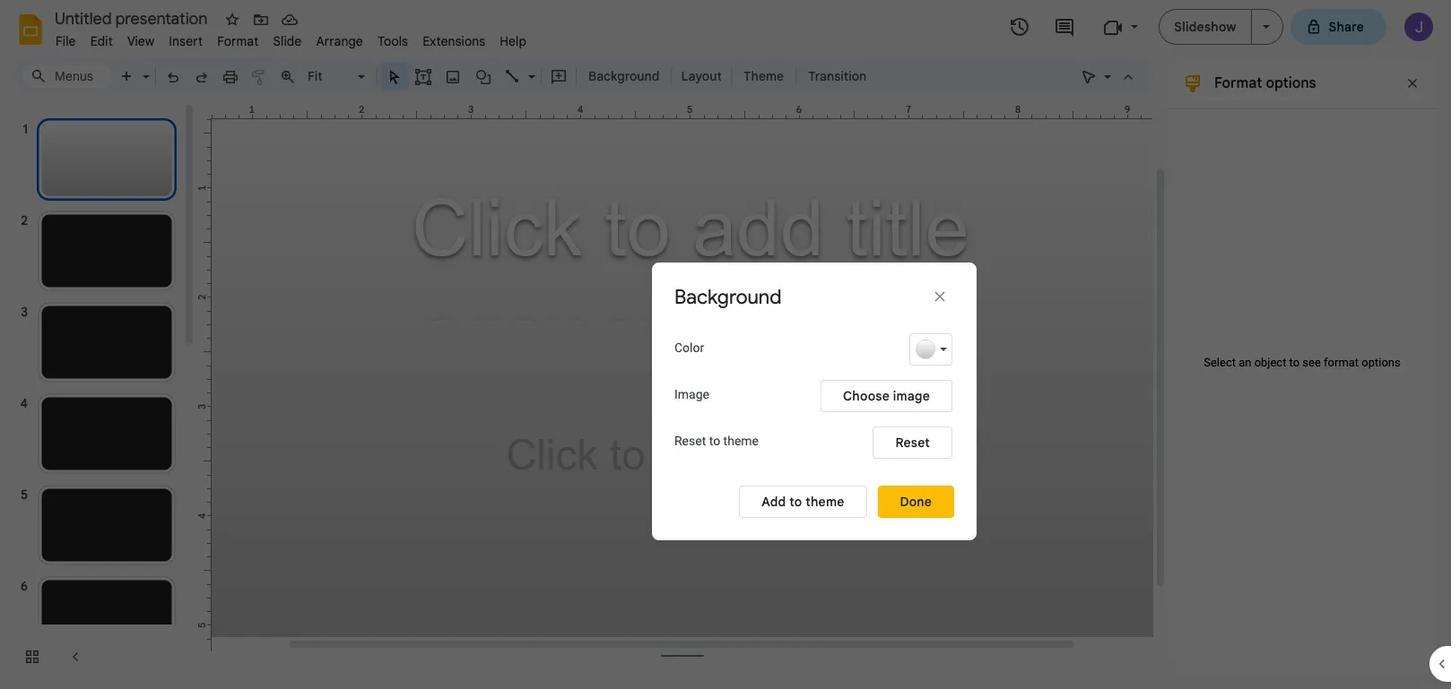 Task type: locate. For each thing, give the bounding box(es) containing it.
reset button
[[873, 427, 953, 459]]

to inside 'button'
[[790, 494, 802, 510]]

0 horizontal spatial theme
[[723, 434, 759, 448]]

format options
[[1214, 74, 1316, 92]]

1 horizontal spatial theme
[[806, 494, 845, 510]]

1 vertical spatial theme
[[806, 494, 845, 510]]

1 horizontal spatial reset
[[896, 435, 930, 451]]

theme
[[723, 434, 759, 448], [806, 494, 845, 510]]

to
[[1289, 356, 1300, 370], [709, 434, 720, 448], [790, 494, 802, 510]]

0 horizontal spatial to
[[709, 434, 720, 448]]

theme inside 'button'
[[806, 494, 845, 510]]

add to theme
[[762, 494, 845, 510]]

image
[[893, 389, 930, 405]]

options
[[1266, 74, 1316, 92], [1362, 356, 1401, 370]]

to left see
[[1289, 356, 1300, 370]]

reset
[[674, 434, 706, 448], [896, 435, 930, 451]]

1 horizontal spatial background
[[674, 285, 782, 309]]

reset for reset to theme
[[674, 434, 706, 448]]

0 vertical spatial background
[[588, 68, 660, 84]]

select
[[1204, 356, 1236, 370]]

0 vertical spatial options
[[1266, 74, 1316, 92]]

2 horizontal spatial to
[[1289, 356, 1300, 370]]

0 vertical spatial to
[[1289, 356, 1300, 370]]

0 horizontal spatial options
[[1266, 74, 1316, 92]]

background button
[[580, 63, 668, 90]]

0 horizontal spatial background
[[588, 68, 660, 84]]

navigation
[[0, 101, 197, 690]]

navigation inside background application
[[0, 101, 197, 690]]

reset for reset
[[896, 435, 930, 451]]

transition
[[808, 68, 867, 84]]

background
[[588, 68, 660, 84], [674, 285, 782, 309]]

theme
[[743, 68, 784, 84]]

0 horizontal spatial reset
[[674, 434, 706, 448]]

done
[[900, 494, 932, 510]]

menu bar inside menu bar banner
[[48, 23, 534, 53]]

background application
[[0, 0, 1451, 690]]

mode and view toolbar
[[1075, 58, 1143, 94]]

background inside heading
[[674, 285, 782, 309]]

0 vertical spatial theme
[[723, 434, 759, 448]]

done button
[[878, 486, 954, 518]]

1 horizontal spatial to
[[790, 494, 802, 510]]

2 vertical spatial to
[[790, 494, 802, 510]]

add
[[762, 494, 786, 510]]

reset to theme
[[674, 434, 759, 448]]

theme button
[[735, 63, 792, 90]]

choose
[[843, 389, 890, 405]]

theme for reset to theme
[[723, 434, 759, 448]]

1 vertical spatial background
[[674, 285, 782, 309]]

to inside format options section
[[1289, 356, 1300, 370]]

to down image
[[709, 434, 720, 448]]

image
[[674, 387, 709, 401]]

reset inside "button"
[[896, 435, 930, 451]]

background inside button
[[588, 68, 660, 84]]

to for reset to theme
[[709, 434, 720, 448]]

choose image button
[[821, 381, 953, 413]]

to right add on the right of the page
[[790, 494, 802, 510]]

1 vertical spatial to
[[709, 434, 720, 448]]

1 horizontal spatial options
[[1362, 356, 1401, 370]]

menu bar
[[48, 23, 534, 53]]



Task type: describe. For each thing, give the bounding box(es) containing it.
share. private to only me. image
[[1305, 18, 1322, 35]]

to for add to theme
[[790, 494, 802, 510]]

1 vertical spatial options
[[1362, 356, 1401, 370]]

an
[[1239, 356, 1252, 370]]

object
[[1254, 356, 1287, 370]]

menu bar banner
[[0, 0, 1451, 690]]

Rename text field
[[48, 7, 218, 29]]

choose image
[[843, 389, 930, 405]]

select an object to see format options element
[[1195, 356, 1410, 370]]

format options section
[[1168, 58, 1437, 675]]

Star checkbox
[[220, 7, 245, 32]]

select an object to see format options
[[1204, 356, 1401, 370]]

see
[[1303, 356, 1321, 370]]

format
[[1324, 356, 1359, 370]]

add to theme button
[[739, 486, 867, 518]]

color
[[674, 340, 704, 355]]

transition button
[[800, 63, 875, 90]]

Menus field
[[22, 64, 112, 89]]

background heading
[[674, 285, 854, 310]]

main toolbar
[[111, 63, 876, 90]]

background dialog
[[652, 262, 977, 540]]

theme for add to theme
[[806, 494, 845, 510]]

format
[[1214, 74, 1262, 92]]



Task type: vqa. For each thing, say whether or not it's contained in the screenshot.
to in Format options 'section'
yes



